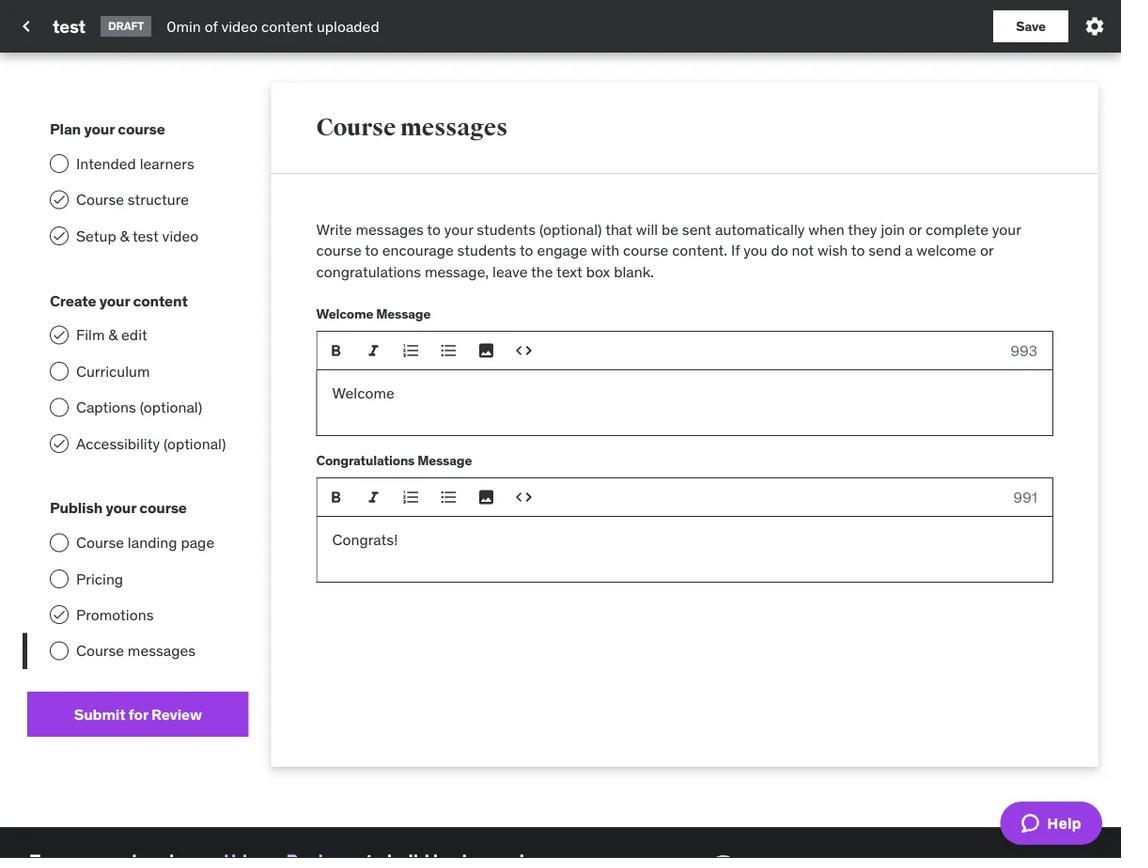 Task type: locate. For each thing, give the bounding box(es) containing it.
bold image down welcome message
[[327, 342, 346, 360]]

1 horizontal spatial or
[[981, 241, 994, 260]]

completed element down completed image
[[50, 227, 69, 245]]

blank.
[[614, 262, 655, 281]]

or up the a
[[909, 220, 923, 239]]

incomplete image left the curriculum at the left top
[[50, 362, 69, 381]]

video
[[221, 16, 258, 36], [162, 226, 199, 245]]

(optional) for captions (optional)
[[140, 398, 202, 417]]

code image right bullets icon
[[515, 342, 534, 360]]

welcome for welcome
[[332, 383, 395, 403]]

message up bullets image
[[418, 452, 472, 469]]

3 completed image from the top
[[52, 436, 67, 451]]

message
[[376, 305, 431, 322], [418, 452, 472, 469]]

your up film & edit
[[99, 291, 130, 310]]

test right back to courses image
[[53, 15, 86, 37]]

to up the
[[520, 241, 534, 260]]

incomplete image
[[50, 362, 69, 381], [50, 534, 69, 552], [50, 642, 69, 661]]

video right of
[[221, 16, 258, 36]]

completed image inside setup & test video link
[[52, 229, 67, 244]]

1 incomplete image from the top
[[50, 362, 69, 381]]

welcome message
[[316, 305, 431, 322]]

1 vertical spatial &
[[108, 325, 118, 345]]

1 completed element from the top
[[50, 191, 69, 209]]

(optional) inside write messages to your students (optional) that will be sent automatically when they join or complete your course to encourage students to engage with course content. if you do not wish to send a welcome or congratulations message, leave the text box blank.
[[540, 220, 602, 239]]

completed element inside setup & test video link
[[50, 227, 69, 245]]

nasdaq image
[[573, 852, 681, 859]]

0 vertical spatial image image
[[477, 342, 496, 360]]

0min of video content uploaded
[[167, 16, 380, 36]]

0 horizontal spatial content
[[133, 291, 188, 310]]

course
[[118, 119, 165, 139], [316, 241, 362, 260], [624, 241, 669, 260], [139, 499, 187, 518]]

3 incomplete image from the top
[[50, 642, 69, 661]]

image image for congrats!
[[477, 488, 496, 507]]

students
[[477, 220, 536, 239], [458, 241, 517, 260]]

5 completed element from the top
[[50, 606, 69, 625]]

accessibility (optional)
[[76, 434, 226, 453]]

completed image down completed image
[[52, 229, 67, 244]]

of
[[205, 16, 218, 36]]

0 vertical spatial italic image
[[364, 342, 383, 360]]

1 vertical spatial course messages
[[76, 641, 196, 661]]

italic image down welcome message
[[364, 342, 383, 360]]

accessibility
[[76, 434, 160, 453]]

content left uploaded
[[261, 16, 313, 36]]

completed image
[[52, 192, 67, 207]]

Congrats! text field
[[316, 517, 1054, 583]]

2 vertical spatial incomplete image
[[50, 570, 69, 589]]

(optional) up the "accessibility (optional)"
[[140, 398, 202, 417]]

1 numbers image from the top
[[402, 342, 421, 360]]

2 incomplete image from the top
[[50, 398, 69, 417]]

1 incomplete image from the top
[[50, 154, 69, 173]]

numbers image left bullets image
[[402, 488, 421, 507]]

bold image
[[327, 342, 346, 360], [327, 488, 346, 507]]

1 vertical spatial (optional)
[[140, 398, 202, 417]]

course inside 'link'
[[76, 641, 124, 661]]

when
[[809, 220, 845, 239]]

automatically
[[716, 220, 805, 239]]

1 vertical spatial numbers image
[[402, 488, 421, 507]]

& left edit
[[108, 325, 118, 345]]

0 vertical spatial bold image
[[327, 342, 346, 360]]

code image
[[515, 342, 534, 360], [515, 488, 534, 507]]

0 vertical spatial course messages
[[316, 113, 508, 142]]

1 horizontal spatial test
[[133, 226, 159, 245]]

1 vertical spatial message
[[418, 452, 472, 469]]

0 vertical spatial numbers image
[[402, 342, 421, 360]]

complete
[[926, 220, 989, 239]]

welcome
[[316, 305, 374, 322], [332, 383, 395, 403]]

incomplete image for curriculum
[[50, 362, 69, 381]]

promotions link
[[27, 597, 249, 633]]

1 horizontal spatial video
[[221, 16, 258, 36]]

completed element left the film
[[50, 326, 69, 345]]

test down the course structure link
[[133, 226, 159, 245]]

(optional)
[[540, 220, 602, 239], [140, 398, 202, 417], [164, 434, 226, 453]]

content.
[[673, 241, 728, 260]]

test
[[53, 15, 86, 37], [133, 226, 159, 245]]

incomplete image inside intended learners link
[[50, 154, 69, 173]]

course messages link
[[27, 633, 249, 670]]

incomplete image down plan
[[50, 154, 69, 173]]

2 italic image from the top
[[364, 488, 383, 507]]

publish
[[50, 499, 103, 518]]

&
[[120, 226, 129, 245], [108, 325, 118, 345]]

incomplete image left captions
[[50, 398, 69, 417]]

0 horizontal spatial or
[[909, 220, 923, 239]]

completed image left the film
[[52, 328, 67, 343]]

encourage
[[383, 241, 454, 260]]

incomplete image inside captions (optional) link
[[50, 398, 69, 417]]

captions (optional) link
[[27, 390, 249, 426]]

2 completed image from the top
[[52, 328, 67, 343]]

2 code image from the top
[[515, 488, 534, 507]]

to up congratulations
[[365, 241, 379, 260]]

0 vertical spatial incomplete image
[[50, 362, 69, 381]]

2 vertical spatial (optional)
[[164, 434, 226, 453]]

completed element for setup
[[50, 227, 69, 245]]

completed element for course
[[50, 191, 69, 209]]

your
[[84, 119, 115, 139], [445, 220, 474, 239], [993, 220, 1022, 239], [99, 291, 130, 310], [106, 499, 136, 518]]

incomplete image inside pricing link
[[50, 570, 69, 589]]

3 incomplete image from the top
[[50, 570, 69, 589]]

0 vertical spatial welcome
[[316, 305, 374, 322]]

1 vertical spatial messages
[[356, 220, 424, 239]]

incomplete image inside curriculum link
[[50, 362, 69, 381]]

3 completed element from the top
[[50, 326, 69, 345]]

bullets image
[[440, 488, 458, 507]]

a
[[906, 241, 914, 260]]

completed image for setup
[[52, 229, 67, 244]]

bold image for welcome
[[327, 342, 346, 360]]

course down 'write'
[[316, 241, 362, 260]]

1 image image from the top
[[477, 342, 496, 360]]

bullets image
[[440, 342, 458, 360]]

2 image image from the top
[[477, 488, 496, 507]]

intended learners link
[[27, 146, 249, 182]]

welcome inside text box
[[332, 383, 395, 403]]

content up film & edit link
[[133, 291, 188, 310]]

italic image
[[364, 342, 383, 360], [364, 488, 383, 507]]

1 completed image from the top
[[52, 229, 67, 244]]

2 vertical spatial messages
[[128, 641, 196, 661]]

1 vertical spatial or
[[981, 241, 994, 260]]

991
[[1014, 488, 1038, 507]]

2 completed element from the top
[[50, 227, 69, 245]]

1 vertical spatial incomplete image
[[50, 534, 69, 552]]

image image right bullets image
[[477, 488, 496, 507]]

film & edit
[[76, 325, 147, 345]]

code image right bullets image
[[515, 488, 534, 507]]

edit
[[121, 325, 147, 345]]

course up landing at the bottom of the page
[[139, 499, 187, 518]]

course
[[316, 113, 396, 142], [76, 190, 124, 209], [76, 533, 124, 552], [76, 641, 124, 661]]

review
[[151, 705, 202, 724]]

pricing link
[[27, 561, 249, 597]]

incomplete image inside course messages 'link'
[[50, 642, 69, 661]]

0 horizontal spatial video
[[162, 226, 199, 245]]

message down congratulations
[[376, 305, 431, 322]]

your up message,
[[445, 220, 474, 239]]

your right plan
[[84, 119, 115, 139]]

setup
[[76, 226, 116, 245]]

0 vertical spatial message
[[376, 305, 431, 322]]

2 vertical spatial incomplete image
[[50, 642, 69, 661]]

submit for review
[[74, 705, 202, 724]]

pricing
[[76, 569, 123, 589]]

4 completed image from the top
[[52, 608, 67, 623]]

sent
[[683, 220, 712, 239]]

if
[[732, 241, 741, 260]]

or down complete
[[981, 241, 994, 260]]

1 vertical spatial bold image
[[327, 488, 346, 507]]

incomplete image
[[50, 154, 69, 173], [50, 398, 69, 417], [50, 570, 69, 589]]

1 italic image from the top
[[364, 342, 383, 360]]

numbers image left bullets icon
[[402, 342, 421, 360]]

incomplete image inside "course landing page" link
[[50, 534, 69, 552]]

save button
[[994, 10, 1069, 42]]

uploaded
[[317, 16, 380, 36]]

completed element
[[50, 191, 69, 209], [50, 227, 69, 245], [50, 326, 69, 345], [50, 434, 69, 453], [50, 606, 69, 625]]

completed image
[[52, 229, 67, 244], [52, 328, 67, 343], [52, 436, 67, 451], [52, 608, 67, 623]]

film & edit link
[[27, 317, 249, 354]]

text
[[557, 262, 583, 281]]

0 vertical spatial (optional)
[[540, 220, 602, 239]]

your for publish your course
[[106, 499, 136, 518]]

join
[[881, 220, 906, 239]]

intended learners
[[76, 154, 194, 173]]

1 vertical spatial italic image
[[364, 488, 383, 507]]

2 incomplete image from the top
[[50, 534, 69, 552]]

0 vertical spatial test
[[53, 15, 86, 37]]

0 vertical spatial &
[[120, 226, 129, 245]]

completed image left accessibility
[[52, 436, 67, 451]]

1 horizontal spatial content
[[261, 16, 313, 36]]

incomplete image down publish
[[50, 534, 69, 552]]

congrats!
[[332, 530, 398, 549]]

messages
[[401, 113, 508, 142], [356, 220, 424, 239], [128, 641, 196, 661]]

congratulations
[[316, 262, 421, 281]]

0 horizontal spatial course messages
[[76, 641, 196, 661]]

completed image inside promotions link
[[52, 608, 67, 623]]

bold image down congratulations
[[327, 488, 346, 507]]

completed element down plan
[[50, 191, 69, 209]]

1 vertical spatial code image
[[515, 488, 534, 507]]

content
[[261, 16, 313, 36], [133, 291, 188, 310]]

1 bold image from the top
[[327, 342, 346, 360]]

1 vertical spatial incomplete image
[[50, 398, 69, 417]]

& right setup
[[120, 226, 129, 245]]

setup & test video
[[76, 226, 199, 245]]

submit for review button
[[27, 692, 249, 737]]

numbers image
[[402, 342, 421, 360], [402, 488, 421, 507]]

completed element left accessibility
[[50, 434, 69, 453]]

completed image for film
[[52, 328, 67, 343]]

captions (optional)
[[76, 398, 202, 417]]

completed element inside accessibility (optional) link
[[50, 434, 69, 453]]

to
[[427, 220, 441, 239], [365, 241, 379, 260], [520, 241, 534, 260], [852, 241, 866, 260]]

completed element left the promotions
[[50, 606, 69, 625]]

course messages
[[316, 113, 508, 142], [76, 641, 196, 661]]

image image
[[477, 342, 496, 360], [477, 488, 496, 507]]

0 vertical spatial code image
[[515, 342, 534, 360]]

incomplete image down promotions link
[[50, 642, 69, 661]]

incomplete image left the pricing
[[50, 570, 69, 589]]

course messages inside 'link'
[[76, 641, 196, 661]]

leave
[[493, 262, 528, 281]]

1 vertical spatial image image
[[477, 488, 496, 507]]

1 vertical spatial students
[[458, 241, 517, 260]]

video down structure
[[162, 226, 199, 245]]

setup & test video link
[[27, 218, 249, 254]]

intended
[[76, 154, 136, 173]]

1 code image from the top
[[515, 342, 534, 360]]

bold image for congrats!
[[327, 488, 346, 507]]

(optional) up 'engage'
[[540, 220, 602, 239]]

italic image down congratulations
[[364, 488, 383, 507]]

4 completed element from the top
[[50, 434, 69, 453]]

image image right bullets icon
[[477, 342, 496, 360]]

welcome down congratulations
[[316, 305, 374, 322]]

for
[[129, 705, 148, 724]]

1 vertical spatial content
[[133, 291, 188, 310]]

0 horizontal spatial &
[[108, 325, 118, 345]]

completed image inside film & edit link
[[52, 328, 67, 343]]

0 vertical spatial incomplete image
[[50, 154, 69, 173]]

1 horizontal spatial &
[[120, 226, 129, 245]]

(optional) down "captions (optional)"
[[164, 434, 226, 453]]

welcome up congratulations
[[332, 383, 395, 403]]

welcome
[[917, 241, 977, 260]]

& for edit
[[108, 325, 118, 345]]

incomplete image for intended
[[50, 154, 69, 173]]

back to courses image
[[15, 15, 38, 38]]

not
[[792, 241, 815, 260]]

2 numbers image from the top
[[402, 488, 421, 507]]

your up "course landing page" link
[[106, 499, 136, 518]]

completed image inside accessibility (optional) link
[[52, 436, 67, 451]]

0 vertical spatial or
[[909, 220, 923, 239]]

1 vertical spatial welcome
[[332, 383, 395, 403]]

completed element inside film & edit link
[[50, 326, 69, 345]]

completed image left the promotions
[[52, 608, 67, 623]]

completed element inside the course structure link
[[50, 191, 69, 209]]

send
[[869, 241, 902, 260]]

2 bold image from the top
[[327, 488, 346, 507]]

993
[[1011, 341, 1038, 360]]

or
[[909, 220, 923, 239], [981, 241, 994, 260]]

course for course messages 'link'
[[76, 641, 124, 661]]



Task type: describe. For each thing, give the bounding box(es) containing it.
Welcome text field
[[316, 371, 1054, 437]]

write messages to your students (optional) that will be sent automatically when they join or complete your course to encourage students to engage with course content. if you do not wish to send a welcome or congratulations message, leave the text box blank.
[[316, 220, 1022, 281]]

course landing page
[[76, 533, 215, 552]]

do
[[772, 241, 789, 260]]

messages inside 'link'
[[128, 641, 196, 661]]

course structure link
[[27, 182, 249, 218]]

box
[[587, 262, 611, 281]]

incomplete image for course messages
[[50, 642, 69, 661]]

plan
[[50, 119, 81, 139]]

1 vertical spatial test
[[133, 226, 159, 245]]

0min
[[167, 16, 201, 36]]

incomplete image for captions
[[50, 398, 69, 417]]

image image for welcome
[[477, 342, 496, 360]]

netapp image
[[853, 852, 961, 859]]

save
[[1017, 17, 1046, 34]]

0 vertical spatial video
[[221, 16, 258, 36]]

your for plan your course
[[84, 119, 115, 139]]

promotions
[[76, 605, 154, 625]]

learners
[[140, 154, 194, 173]]

message for welcome
[[376, 305, 431, 322]]

course settings image
[[1084, 15, 1107, 38]]

italic image for welcome
[[364, 342, 383, 360]]

you
[[744, 241, 768, 260]]

course up intended learners
[[118, 119, 165, 139]]

landing
[[128, 533, 177, 552]]

captions
[[76, 398, 136, 417]]

congratulations
[[316, 452, 415, 469]]

1 vertical spatial video
[[162, 226, 199, 245]]

draft
[[108, 19, 144, 33]]

message for congrats!
[[418, 452, 472, 469]]

to down the they
[[852, 241, 866, 260]]

page
[[181, 533, 215, 552]]

completed element for accessibility
[[50, 434, 69, 453]]

the
[[531, 262, 554, 281]]

volkswagen image
[[703, 852, 745, 859]]

code image for welcome
[[515, 342, 534, 360]]

eventbrite image
[[984, 852, 1092, 859]]

engage
[[537, 241, 588, 260]]

publish your course
[[50, 499, 187, 518]]

0 vertical spatial content
[[261, 16, 313, 36]]

0 vertical spatial students
[[477, 220, 536, 239]]

completed element for film
[[50, 326, 69, 345]]

1 horizontal spatial course messages
[[316, 113, 508, 142]]

create your content
[[50, 291, 188, 310]]

code image for congrats!
[[515, 488, 534, 507]]

message,
[[425, 262, 489, 281]]

curriculum
[[76, 362, 150, 381]]

curriculum link
[[27, 354, 249, 390]]

numbers image for congrats!
[[402, 488, 421, 507]]

your right complete
[[993, 220, 1022, 239]]

course landing page link
[[27, 525, 249, 561]]

completed image for accessibility
[[52, 436, 67, 451]]

0 horizontal spatial test
[[53, 15, 86, 37]]

welcome for welcome message
[[316, 305, 374, 322]]

messages inside write messages to your students (optional) that will be sent automatically when they join or complete your course to encourage students to engage with course content. if you do not wish to send a welcome or congratulations message, leave the text box blank.
[[356, 220, 424, 239]]

course for the course structure link
[[76, 190, 124, 209]]

wish
[[818, 241, 849, 260]]

they
[[849, 220, 878, 239]]

write
[[316, 220, 352, 239]]

course down will
[[624, 241, 669, 260]]

structure
[[128, 190, 189, 209]]

italic image for congrats!
[[364, 488, 383, 507]]

incomplete image for course landing page
[[50, 534, 69, 552]]

with
[[591, 241, 620, 260]]

accessibility (optional) link
[[27, 426, 249, 462]]

plan your course
[[50, 119, 165, 139]]

numbers image for welcome
[[402, 342, 421, 360]]

& for test
[[120, 226, 129, 245]]

be
[[662, 220, 679, 239]]

(optional) for accessibility (optional)
[[164, 434, 226, 453]]

will
[[637, 220, 658, 239]]

course for "course landing page" link
[[76, 533, 124, 552]]

course structure
[[76, 190, 189, 209]]

submit
[[74, 705, 125, 724]]

0 vertical spatial messages
[[401, 113, 508, 142]]

film
[[76, 325, 105, 345]]

to up encourage at left
[[427, 220, 441, 239]]

that
[[606, 220, 633, 239]]

create
[[50, 291, 96, 310]]

box image
[[767, 852, 830, 859]]

congratulations message
[[316, 452, 472, 469]]

your for create your content
[[99, 291, 130, 310]]

completed element inside promotions link
[[50, 606, 69, 625]]



Task type: vqa. For each thing, say whether or not it's contained in the screenshot.
SETUP & TEST VIDEO
yes



